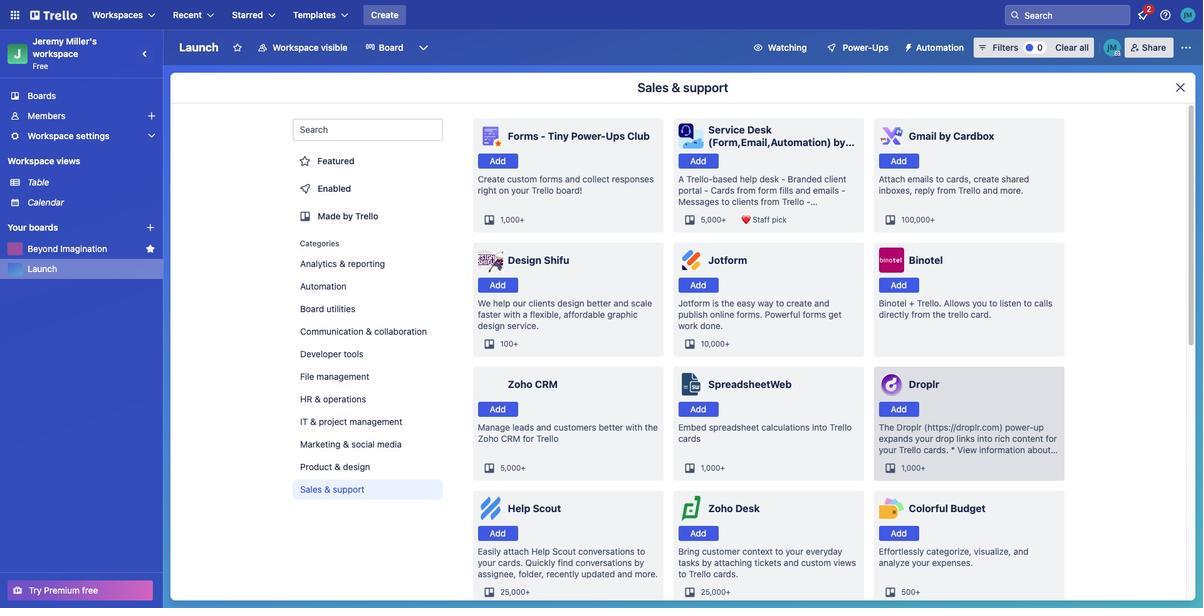 Task type: vqa. For each thing, say whether or not it's contained in the screenshot.
+ related to SpreadsheetWeb
yes



Task type: locate. For each thing, give the bounding box(es) containing it.
1 vertical spatial ups
[[606, 130, 625, 142]]

& for the 'marketing & social media' "link"
[[343, 439, 349, 450]]

0 horizontal spatial crm
[[501, 433, 521, 444]]

0 horizontal spatial automation
[[300, 281, 346, 292]]

custom inside create custom forms and collect responses right on your trello board!
[[507, 174, 537, 184]]

jotform inside jotform is the easy way to create and publish online forms. powerful forms get work done.
[[679, 298, 710, 308]]

25,000 down attaching
[[701, 587, 726, 597]]

board for board
[[379, 42, 404, 53]]

5,000
[[701, 215, 722, 224], [501, 463, 521, 473]]

add button for design shifu
[[478, 278, 518, 293]]

0 horizontal spatial 1,000
[[501, 215, 520, 224]]

add button up on
[[478, 154, 518, 169]]

1,000 + for droplr
[[902, 463, 926, 473]]

with
[[504, 309, 521, 320], [626, 422, 643, 433]]

0 vertical spatial more.
[[1001, 185, 1024, 196]]

+ for droplr
[[921, 463, 926, 473]]

add button for jotform
[[679, 278, 719, 293]]

1 horizontal spatial views
[[834, 557, 857, 568]]

1 vertical spatial launch
[[28, 263, 57, 274]]

workspace inside workspace settings "popup button"
[[28, 130, 74, 141]]

your down the easily
[[478, 557, 496, 568]]

desk up (form,email,automation)
[[748, 124, 772, 135]]

0 vertical spatial clients
[[732, 196, 759, 207]]

better right customers
[[599, 422, 624, 433]]

file management link
[[292, 367, 443, 387]]

more. right updated
[[635, 569, 658, 579]]

from down trello. on the right of page
[[912, 309, 931, 320]]

0 vertical spatial crm
[[535, 379, 558, 390]]

marketing & social media link
[[292, 434, 443, 455]]

add for jotform
[[691, 280, 707, 290]]

add for help scout
[[490, 528, 506, 539]]

ups inside button
[[873, 42, 889, 53]]

watching
[[768, 42, 807, 53]]

and down branded
[[796, 185, 811, 196]]

and
[[565, 174, 580, 184], [796, 185, 811, 196], [983, 185, 998, 196], [614, 298, 629, 308], [815, 298, 830, 308], [537, 422, 552, 433], [1014, 546, 1029, 557], [784, 557, 799, 568], [618, 569, 633, 579]]

workspace for workspace settings
[[28, 130, 74, 141]]

0 horizontal spatial cards.
[[498, 557, 523, 568]]

1 horizontal spatial the
[[722, 298, 735, 308]]

add for forms - tiny power-ups club
[[490, 155, 506, 166]]

0 vertical spatial forms
[[540, 174, 563, 184]]

calendar
[[28, 197, 64, 208]]

0 vertical spatial board
[[379, 42, 404, 53]]

your right on
[[512, 185, 530, 196]]

1,000
[[501, 215, 520, 224], [701, 463, 721, 473], [902, 463, 921, 473]]

desk for zoho
[[736, 503, 760, 514]]

1 horizontal spatial crm
[[535, 379, 558, 390]]

with inside manage leads and customers better with the zoho crm for trello
[[626, 422, 643, 433]]

desk inside the service desk (form,email,automation) by hipporello
[[748, 124, 772, 135]]

1 vertical spatial views
[[834, 557, 857, 568]]

1 vertical spatial cards.
[[714, 569, 739, 579]]

power- inside button
[[843, 42, 873, 53]]

get
[[829, 309, 842, 320]]

0 vertical spatial power-
[[843, 42, 873, 53]]

product & design link
[[292, 457, 443, 477]]

the right is
[[722, 298, 735, 308]]

1 vertical spatial emails
[[814, 185, 839, 196]]

Search field
[[1021, 6, 1130, 24]]

to down tasks
[[679, 569, 687, 579]]

add button for binotel
[[879, 278, 919, 293]]

1 vertical spatial support
[[333, 484, 364, 495]]

design up "affordable"
[[558, 298, 585, 308]]

zoho down manage
[[478, 433, 499, 444]]

0 horizontal spatial the
[[645, 422, 658, 433]]

add button up is
[[679, 278, 719, 293]]

add button up attach
[[879, 154, 919, 169]]

fills
[[780, 185, 794, 196]]

1 vertical spatial binotel
[[879, 298, 907, 308]]

help inside easily attach help scout conversations to your cards.  quickly find conversations by assignee, folder, recently updated and more.
[[532, 546, 550, 557]]

attach emails to cards, create shared inboxes, reply from trello and more.
[[879, 174, 1030, 196]]

0 vertical spatial zoho
[[508, 379, 533, 390]]

a
[[523, 309, 528, 320]]

clients up ❤️
[[732, 196, 759, 207]]

add button for gmail by cardbox
[[879, 154, 919, 169]]

1 vertical spatial jeremy miller (jeremymiller198) image
[[1104, 39, 1121, 56]]

1 vertical spatial desk
[[736, 503, 760, 514]]

add button
[[478, 154, 518, 169], [679, 154, 719, 169], [879, 154, 919, 169], [478, 278, 518, 293], [679, 278, 719, 293], [879, 278, 919, 293], [478, 402, 518, 417], [679, 402, 719, 417], [879, 402, 919, 417], [478, 526, 518, 541], [679, 526, 719, 541], [879, 526, 919, 541]]

trello right the into
[[830, 422, 852, 433]]

clients inside a trello-based help desk - branded client portal - cards from form fills and emails - messages to clients from trello - automations
[[732, 196, 759, 207]]

1 vertical spatial power-
[[571, 130, 606, 142]]

and inside manage leads and customers better with the zoho crm for trello
[[537, 422, 552, 433]]

help left desk
[[740, 174, 758, 184]]

effortlessly categorize, visualize, and analyze your expenses.
[[879, 546, 1029, 568]]

product & design
[[300, 461, 370, 472]]

by right tasks
[[702, 557, 712, 568]]

crm down leads
[[501, 433, 521, 444]]

design shifu
[[508, 255, 570, 266]]

1 vertical spatial create
[[787, 298, 812, 308]]

jeremy miller (jeremymiller198) image right 'all'
[[1104, 39, 1121, 56]]

tiny
[[548, 130, 569, 142]]

the
[[722, 298, 735, 308], [933, 309, 946, 320], [645, 422, 658, 433]]

and inside we help our clients design better and scale faster with a flexible, affordable graphic design service.
[[614, 298, 629, 308]]

crm inside manage leads and customers better with the zoho crm for trello
[[501, 433, 521, 444]]

boards
[[28, 90, 56, 101]]

add button for spreadsheetweb
[[679, 402, 719, 417]]

clear all button
[[1051, 38, 1094, 58]]

and inside effortlessly categorize, visualize, and analyze your expenses.
[[1014, 546, 1029, 557]]

branded
[[788, 174, 822, 184]]

utilities
[[326, 303, 355, 314]]

1 horizontal spatial power-
[[843, 42, 873, 53]]

+ for spreadsheetweb
[[721, 463, 725, 473]]

add button up manage
[[478, 402, 518, 417]]

and up graphic
[[614, 298, 629, 308]]

help up quickly
[[532, 546, 550, 557]]

jotform
[[709, 255, 748, 266], [679, 298, 710, 308]]

club
[[628, 130, 650, 142]]

2 horizontal spatial design
[[558, 298, 585, 308]]

1 horizontal spatial binotel
[[909, 255, 943, 266]]

zoho inside manage leads and customers better with the zoho crm for trello
[[478, 433, 499, 444]]

0 horizontal spatial help
[[493, 298, 511, 308]]

1 horizontal spatial ups
[[873, 42, 889, 53]]

hr
[[300, 394, 312, 404]]

1,000 + up colorful
[[902, 463, 926, 473]]

0 vertical spatial desk
[[748, 124, 772, 135]]

1 horizontal spatial custom
[[802, 557, 832, 568]]

more. down shared
[[1001, 185, 1024, 196]]

+ for jotform
[[725, 339, 730, 349]]

and inside bring customer context to your everyday tasks by attaching tickets and custom views to trello cards.
[[784, 557, 799, 568]]

1 vertical spatial sales & support
[[300, 484, 364, 495]]

+ up colorful
[[921, 463, 926, 473]]

add for droplr
[[891, 404, 907, 414]]

attach
[[504, 546, 529, 557]]

1 horizontal spatial create
[[974, 174, 1000, 184]]

2 notifications image
[[1136, 8, 1151, 23]]

+ down attaching
[[726, 587, 731, 597]]

1 vertical spatial jotform
[[679, 298, 710, 308]]

0
[[1038, 42, 1043, 53]]

create up the powerful
[[787, 298, 812, 308]]

manage
[[478, 422, 510, 433]]

+ for help scout
[[526, 587, 530, 597]]

scout inside easily attach help scout conversations to your cards.  quickly find conversations by assignee, folder, recently updated and more.
[[553, 546, 576, 557]]

0 horizontal spatial create
[[371, 9, 399, 20]]

from down cards,
[[938, 185, 956, 196]]

folder,
[[519, 569, 544, 579]]

sales up club
[[638, 80, 669, 95]]

power- right tiny
[[571, 130, 606, 142]]

from inside binotel + trello. allows you to listen to calls directly from the trello card.
[[912, 309, 931, 320]]

emails
[[908, 174, 934, 184], [814, 185, 839, 196]]

1 vertical spatial design
[[478, 320, 505, 331]]

1 horizontal spatial board
[[379, 42, 404, 53]]

online
[[710, 309, 735, 320]]

this member is an admin of this board. image
[[1115, 51, 1121, 56]]

trello down cards,
[[959, 185, 981, 196]]

create up right
[[478, 174, 505, 184]]

0 horizontal spatial 1,000 +
[[501, 215, 525, 224]]

by inside easily attach help scout conversations to your cards.  quickly find conversations by assignee, folder, recently updated and more.
[[635, 557, 644, 568]]

1 horizontal spatial automation
[[917, 42, 964, 53]]

1,000 down on
[[501, 215, 520, 224]]

listen
[[1000, 298, 1022, 308]]

2 25,000 from the left
[[701, 587, 726, 597]]

& inside "link"
[[343, 439, 349, 450]]

and right tickets
[[784, 557, 799, 568]]

0 vertical spatial create
[[974, 174, 1000, 184]]

1,000 + up zoho desk on the bottom
[[701, 463, 725, 473]]

zoho for zoho crm
[[508, 379, 533, 390]]

0 horizontal spatial custom
[[507, 174, 537, 184]]

0 vertical spatial binotel
[[909, 255, 943, 266]]

find
[[558, 557, 574, 568]]

0 vertical spatial better
[[587, 298, 612, 308]]

Search text field
[[292, 118, 443, 141]]

1 horizontal spatial 1,000
[[701, 463, 721, 473]]

jotform for jotform
[[709, 255, 748, 266]]

2 vertical spatial the
[[645, 422, 658, 433]]

workspace for workspace visible
[[273, 42, 319, 53]]

your inside effortlessly categorize, visualize, and analyze your expenses.
[[912, 557, 930, 568]]

0 vertical spatial custom
[[507, 174, 537, 184]]

clients inside we help our clients design better and scale faster with a flexible, affordable graphic design service.
[[529, 298, 555, 308]]

0 horizontal spatial binotel
[[879, 298, 907, 308]]

zoho
[[508, 379, 533, 390], [478, 433, 499, 444], [709, 503, 733, 514]]

all
[[1080, 42, 1089, 53]]

and inside a trello-based help desk - branded client portal - cards from form fills and emails - messages to clients from trello - automations
[[796, 185, 811, 196]]

1 vertical spatial 5,000 +
[[501, 463, 526, 473]]

jeremy miller (jeremymiller198) image
[[1181, 8, 1196, 23], [1104, 39, 1121, 56]]

100,000
[[902, 215, 931, 224]]

1,000 for droplr
[[902, 463, 921, 473]]

j link
[[8, 44, 28, 64]]

0 horizontal spatial more.
[[635, 569, 658, 579]]

communication & collaboration link
[[292, 322, 443, 342]]

made by trello link
[[292, 204, 443, 229]]

sales & support up service
[[638, 80, 729, 95]]

1,000 down embed
[[701, 463, 721, 473]]

support up service
[[684, 80, 729, 95]]

+ for gmail by cardbox
[[931, 215, 935, 224]]

board for board utilities
[[300, 303, 324, 314]]

developer tools link
[[292, 344, 443, 364]]

add button for zoho crm
[[478, 402, 518, 417]]

0 vertical spatial workspace
[[273, 42, 319, 53]]

help scout
[[508, 503, 561, 514]]

design
[[508, 255, 542, 266]]

binotel inside binotel + trello. allows you to listen to calls directly from the trello card.
[[879, 298, 907, 308]]

2 vertical spatial workspace
[[8, 155, 54, 166]]

create for create
[[371, 9, 399, 20]]

analytics & reporting link
[[292, 254, 443, 274]]

embed
[[679, 422, 707, 433]]

2 25,000 + from the left
[[701, 587, 731, 597]]

jotform down ❤️
[[709, 255, 748, 266]]

add for binotel
[[891, 280, 907, 290]]

easily
[[478, 546, 501, 557]]

+ down folder,
[[526, 587, 530, 597]]

1 vertical spatial better
[[599, 422, 624, 433]]

100
[[501, 339, 514, 349]]

emails up reply
[[908, 174, 934, 184]]

and right visualize,
[[1014, 546, 1029, 557]]

assignee,
[[478, 569, 516, 579]]

enabled link
[[292, 176, 443, 201]]

more. inside easily attach help scout conversations to your cards.  quickly find conversations by assignee, folder, recently updated and more.
[[635, 569, 658, 579]]

power-ups
[[843, 42, 889, 53]]

1,000 + for forms - tiny power-ups club
[[501, 215, 525, 224]]

workspace down members
[[28, 130, 74, 141]]

forms inside jotform is the easy way to create and publish online forms. powerful forms get work done.
[[803, 309, 826, 320]]

0 horizontal spatial sales & support
[[300, 484, 364, 495]]

jotform for jotform is the easy way to create and publish online forms. powerful forms get work done.
[[679, 298, 710, 308]]

0 vertical spatial create
[[371, 9, 399, 20]]

0 horizontal spatial 5,000 +
[[501, 463, 526, 473]]

& for sales & support link
[[324, 484, 330, 495]]

add button down droplr in the right bottom of the page
[[879, 402, 919, 417]]

add
[[490, 155, 506, 166], [691, 155, 707, 166], [891, 155, 907, 166], [490, 280, 506, 290], [691, 280, 707, 290], [891, 280, 907, 290], [490, 404, 506, 414], [691, 404, 707, 414], [891, 404, 907, 414], [490, 528, 506, 539], [691, 528, 707, 539], [891, 528, 907, 539]]

+ inside binotel + trello. allows you to listen to calls directly from the trello card.
[[910, 298, 915, 308]]

categorize,
[[927, 546, 972, 557]]

2 horizontal spatial 1,000 +
[[902, 463, 926, 473]]

1,000 + down on
[[501, 215, 525, 224]]

-
[[541, 130, 546, 142], [782, 174, 786, 184], [705, 185, 709, 196], [842, 185, 846, 196], [807, 196, 811, 207]]

try premium free
[[29, 585, 98, 596]]

board link
[[358, 38, 411, 58]]

flexible,
[[530, 309, 562, 320]]

2 horizontal spatial 1,000
[[902, 463, 921, 473]]

scout up find
[[553, 546, 576, 557]]

create inside create custom forms and collect responses right on your trello board!
[[478, 174, 505, 184]]

forms inside create custom forms and collect responses right on your trello board!
[[540, 174, 563, 184]]

crm up customers
[[535, 379, 558, 390]]

launch down recent popup button
[[179, 41, 219, 54]]

25,000 + for help scout
[[501, 587, 530, 597]]

trello down 'enabled' link
[[355, 211, 378, 221]]

zoho down '100 +' on the bottom
[[508, 379, 533, 390]]

- down client
[[842, 185, 846, 196]]

crm
[[535, 379, 558, 390], [501, 433, 521, 444]]

cards. down attach at the left of the page
[[498, 557, 523, 568]]

0 horizontal spatial create
[[787, 298, 812, 308]]

+ for forms - tiny power-ups club
[[520, 215, 525, 224]]

add button up embed
[[679, 402, 719, 417]]

updated
[[582, 569, 615, 579]]

communication & collaboration
[[300, 326, 427, 337]]

0 horizontal spatial help
[[508, 503, 531, 514]]

from
[[737, 185, 756, 196], [938, 185, 956, 196], [761, 196, 780, 207], [912, 309, 931, 320]]

with inside we help our clients design better and scale faster with a flexible, affordable graphic design service.
[[504, 309, 521, 320]]

into
[[813, 422, 828, 433]]

your left the everyday
[[786, 546, 804, 557]]

5,000 down leads
[[501, 463, 521, 473]]

1,000 +
[[501, 215, 525, 224], [701, 463, 725, 473], [902, 463, 926, 473]]

file management
[[300, 371, 369, 382]]

from down the form
[[761, 196, 780, 207]]

0 horizontal spatial with
[[504, 309, 521, 320]]

trello.
[[917, 298, 942, 308]]

(form,email,automation)
[[709, 137, 832, 148]]

1 25,000 + from the left
[[501, 587, 530, 597]]

1 25,000 from the left
[[501, 587, 526, 597]]

cards
[[679, 433, 701, 444]]

it
[[300, 416, 308, 427]]

+ down for
[[521, 463, 526, 473]]

trello
[[532, 185, 554, 196], [959, 185, 981, 196], [782, 196, 805, 207], [355, 211, 378, 221], [830, 422, 852, 433], [537, 433, 559, 444], [689, 569, 711, 579]]

add button for forms - tiny power-ups club
[[478, 154, 518, 169]]

binotel up directly
[[879, 298, 907, 308]]

25,000 down assignee,
[[501, 587, 526, 597]]

+ up zoho desk on the bottom
[[721, 463, 725, 473]]

0 vertical spatial views
[[56, 155, 80, 166]]

to left "calls"
[[1024, 298, 1032, 308]]

help
[[740, 174, 758, 184], [493, 298, 511, 308]]

launch link
[[28, 263, 155, 275]]

trello down 'fills'
[[782, 196, 805, 207]]

starred icon image
[[145, 244, 155, 254]]

create up board link
[[371, 9, 399, 20]]

add button up bring
[[679, 526, 719, 541]]

add button for service desk (form,email,automation) by hipporello
[[679, 154, 719, 169]]

the inside binotel + trello. allows you to listen to calls directly from the trello card.
[[933, 309, 946, 320]]

cards. down attaching
[[714, 569, 739, 579]]

and down 'cardbox'
[[983, 185, 998, 196]]

1 vertical spatial help
[[493, 298, 511, 308]]

with left embed
[[626, 422, 643, 433]]

help up faster at bottom left
[[493, 298, 511, 308]]

custom inside bring customer context to your everyday tasks by attaching tickets and custom views to trello cards.
[[802, 557, 832, 568]]

developer
[[300, 349, 341, 359]]

workspace navigation collapse icon image
[[137, 45, 154, 63]]

sales & support link
[[292, 480, 443, 500]]

0 vertical spatial the
[[722, 298, 735, 308]]

by inside the service desk (form,email,automation) by hipporello
[[834, 137, 846, 148]]

2 horizontal spatial the
[[933, 309, 946, 320]]

1 vertical spatial forms
[[803, 309, 826, 320]]

and up get on the right
[[815, 298, 830, 308]]

workspace inside workspace visible button
[[273, 42, 319, 53]]

+ left trello. on the right of page
[[910, 298, 915, 308]]

filters
[[993, 42, 1019, 53]]

clients up flexible,
[[529, 298, 555, 308]]

1 horizontal spatial with
[[626, 422, 643, 433]]

1 horizontal spatial help
[[532, 546, 550, 557]]

5,000 + down for
[[501, 463, 526, 473]]

25,000 + down folder,
[[501, 587, 530, 597]]

support down product & design on the left bottom
[[333, 484, 364, 495]]

customize views image
[[417, 41, 430, 54]]

1,000 + for spreadsheetweb
[[701, 463, 725, 473]]

add button up 'trello-'
[[679, 154, 719, 169]]

0 vertical spatial sales
[[638, 80, 669, 95]]

ups
[[873, 42, 889, 53], [606, 130, 625, 142]]

forms.
[[737, 309, 763, 320]]

settings
[[76, 130, 110, 141]]

2 vertical spatial design
[[343, 461, 370, 472]]

cards.
[[498, 557, 523, 568], [714, 569, 739, 579]]

sales down product
[[300, 484, 322, 495]]

0 vertical spatial help
[[740, 174, 758, 184]]

5,000 down messages on the right top of the page
[[701, 215, 722, 224]]

jeremy miller (jeremymiller198) image inside primary element
[[1181, 8, 1196, 23]]

1 vertical spatial crm
[[501, 433, 521, 444]]

custom up on
[[507, 174, 537, 184]]

add button up effortlessly on the bottom right of the page
[[879, 526, 919, 541]]

hr & operations link
[[292, 389, 443, 409]]

1 horizontal spatial emails
[[908, 174, 934, 184]]

automation inside button
[[917, 42, 964, 53]]

1 horizontal spatial sales
[[638, 80, 669, 95]]

1 vertical spatial workspace
[[28, 130, 74, 141]]

1 vertical spatial 5,000
[[501, 463, 521, 473]]

1 horizontal spatial forms
[[803, 309, 826, 320]]

the inside jotform is the easy way to create and publish online forms. powerful forms get work done.
[[722, 298, 735, 308]]

your inside easily attach help scout conversations to your cards.  quickly find conversations by assignee, folder, recently updated and more.
[[478, 557, 496, 568]]

Board name text field
[[173, 38, 225, 58]]

add button for colorful budget
[[879, 526, 919, 541]]

forms up board!
[[540, 174, 563, 184]]

your down effortlessly on the bottom right of the page
[[912, 557, 930, 568]]

1 vertical spatial management
[[349, 416, 402, 427]]

+ down online
[[725, 339, 730, 349]]

2 horizontal spatial zoho
[[709, 503, 733, 514]]

add button for help scout
[[478, 526, 518, 541]]

0 horizontal spatial board
[[300, 303, 324, 314]]

1 vertical spatial sales
[[300, 484, 322, 495]]

emails inside a trello-based help desk - branded client portal - cards from form fills and emails - messages to clients from trello - automations
[[814, 185, 839, 196]]

shifu
[[544, 255, 570, 266]]

1 horizontal spatial zoho
[[508, 379, 533, 390]]

attaching
[[715, 557, 752, 568]]

0 vertical spatial jotform
[[709, 255, 748, 266]]

communication
[[300, 326, 363, 337]]

launch inside launch text box
[[179, 41, 219, 54]]

add button up directly
[[879, 278, 919, 293]]

jotform up publish
[[679, 298, 710, 308]]

0 horizontal spatial launch
[[28, 263, 57, 274]]

templates
[[293, 9, 336, 20]]

+ down service.
[[514, 339, 518, 349]]

try premium free button
[[8, 581, 153, 601]]

binotel for binotel
[[909, 255, 943, 266]]

0 horizontal spatial 5,000
[[501, 463, 521, 473]]

help up attach at the left of the page
[[508, 503, 531, 514]]

+ for zoho desk
[[726, 587, 731, 597]]

0 vertical spatial 5,000 +
[[701, 215, 727, 224]]

0 vertical spatial jeremy miller (jeremymiller198) image
[[1181, 8, 1196, 23]]

design down faster at bottom left
[[478, 320, 505, 331]]

recently
[[547, 569, 579, 579]]

create inside jotform is the easy way to create and publish online forms. powerful forms get work done.
[[787, 298, 812, 308]]

create inside button
[[371, 9, 399, 20]]

trello down tasks
[[689, 569, 711, 579]]

and up board!
[[565, 174, 580, 184]]

1 horizontal spatial support
[[684, 80, 729, 95]]

0 horizontal spatial jeremy miller (jeremymiller198) image
[[1104, 39, 1121, 56]]

25,000 + down attaching
[[701, 587, 731, 597]]

calculations
[[762, 422, 810, 433]]

- left tiny
[[541, 130, 546, 142]]

workspaces button
[[85, 5, 163, 25]]

1 horizontal spatial cards.
[[714, 569, 739, 579]]

5,000 + down messages on the right top of the page
[[701, 215, 727, 224]]

open information menu image
[[1160, 9, 1172, 21]]



Task type: describe. For each thing, give the bounding box(es) containing it.
gmail
[[909, 130, 937, 142]]

to inside easily attach help scout conversations to your cards.  quickly find conversations by assignee, folder, recently updated and more.
[[637, 546, 645, 557]]

+ for colorful budget
[[916, 587, 921, 597]]

service.
[[507, 320, 539, 331]]

1 horizontal spatial 5,000 +
[[701, 215, 727, 224]]

launch inside 'launch' link
[[28, 263, 57, 274]]

add board image
[[145, 223, 155, 233]]

the inside manage leads and customers better with the zoho crm for trello
[[645, 422, 658, 433]]

workspace views
[[8, 155, 80, 166]]

free
[[33, 61, 48, 71]]

to right you
[[990, 298, 998, 308]]

help inside we help our clients design better and scale faster with a flexible, affordable graphic design service.
[[493, 298, 511, 308]]

your inside create custom forms and collect responses right on your trello board!
[[512, 185, 530, 196]]

to inside jotform is the easy way to create and publish online forms. powerful forms get work done.
[[776, 298, 785, 308]]

jotform is the easy way to create and publish online forms. powerful forms get work done.
[[679, 298, 842, 331]]

spreadsheet
[[709, 422, 760, 433]]

featured link
[[292, 149, 443, 174]]

& for analytics & reporting link
[[339, 258, 345, 269]]

- up 'fills'
[[782, 174, 786, 184]]

service desk (form,email,automation) by hipporello
[[709, 124, 846, 160]]

0 vertical spatial conversations
[[579, 546, 635, 557]]

automation link
[[292, 276, 443, 297]]

by right made
[[343, 211, 353, 221]]

reporting
[[348, 258, 385, 269]]

trello inside a trello-based help desk - branded client portal - cards from form fills and emails - messages to clients from trello - automations
[[782, 196, 805, 207]]

1,000 for spreadsheetweb
[[701, 463, 721, 473]]

clear
[[1056, 42, 1078, 53]]

0 vertical spatial management
[[316, 371, 369, 382]]

help inside a trello-based help desk - branded client portal - cards from form fills and emails - messages to clients from trello - automations
[[740, 174, 758, 184]]

beyond
[[28, 243, 58, 254]]

client
[[825, 174, 847, 184]]

recent
[[173, 9, 202, 20]]

- down 'trello-'
[[705, 185, 709, 196]]

0 horizontal spatial power-
[[571, 130, 606, 142]]

add for gmail by cardbox
[[891, 155, 907, 166]]

tools
[[344, 349, 363, 359]]

0 horizontal spatial sales
[[300, 484, 322, 495]]

1 vertical spatial automation
[[300, 281, 346, 292]]

& for product & design link
[[334, 461, 341, 472]]

0 vertical spatial support
[[684, 80, 729, 95]]

project
[[319, 416, 347, 427]]

add for zoho desk
[[691, 528, 707, 539]]

create inside attach emails to cards, create shared inboxes, reply from trello and more.
[[974, 174, 1000, 184]]

and inside easily attach help scout conversations to your cards.  quickly find conversations by assignee, folder, recently updated and more.
[[618, 569, 633, 579]]

workspace for workspace views
[[8, 155, 54, 166]]

trello-
[[687, 174, 713, 184]]

you
[[973, 298, 987, 308]]

shared
[[1002, 174, 1030, 184]]

more. inside attach emails to cards, create shared inboxes, reply from trello and more.
[[1001, 185, 1024, 196]]

inboxes,
[[879, 185, 913, 196]]

+ for design shifu
[[514, 339, 518, 349]]

marketing & social media
[[300, 439, 402, 450]]

+ for zoho crm
[[521, 463, 526, 473]]

and inside create custom forms and collect responses right on your trello board!
[[565, 174, 580, 184]]

trello inside embed spreadsheet calculations into trello cards
[[830, 422, 852, 433]]

graphic
[[608, 309, 638, 320]]

better inside manage leads and customers better with the zoho crm for trello
[[599, 422, 624, 433]]

clear all
[[1056, 42, 1089, 53]]

faster
[[478, 309, 501, 320]]

easily attach help scout conversations to your cards.  quickly find conversations by assignee, folder, recently updated and more.
[[478, 546, 658, 579]]

add button for zoho desk
[[679, 526, 719, 541]]

& for the it & project management link
[[310, 416, 316, 427]]

star or unstar board image
[[233, 43, 243, 53]]

everyday
[[806, 546, 843, 557]]

your inside bring customer context to your everyday tasks by attaching tickets and custom views to trello cards.
[[786, 546, 804, 557]]

portal
[[679, 185, 702, 196]]

0 horizontal spatial views
[[56, 155, 80, 166]]

tasks
[[679, 557, 700, 568]]

cards. inside easily attach help scout conversations to your cards.  quickly find conversations by assignee, folder, recently updated and more.
[[498, 557, 523, 568]]

1,000 for forms - tiny power-ups club
[[501, 215, 520, 224]]

to inside attach emails to cards, create shared inboxes, reply from trello and more.
[[936, 174, 944, 184]]

from inside attach emails to cards, create shared inboxes, reply from trello and more.
[[938, 185, 956, 196]]

starred
[[232, 9, 263, 20]]

zoho for zoho desk
[[709, 503, 733, 514]]

to up tickets
[[776, 546, 784, 557]]

& for hr & operations link
[[314, 394, 321, 404]]

trello inside attach emails to cards, create shared inboxes, reply from trello and more.
[[959, 185, 981, 196]]

25,000 + for zoho desk
[[701, 587, 731, 597]]

jeremy miller's workspace free
[[33, 36, 99, 71]]

a
[[679, 174, 684, 184]]

to inside a trello-based help desk - branded client portal - cards from form fills and emails - messages to clients from trello - automations
[[722, 196, 730, 207]]

sm image
[[899, 38, 917, 55]]

emails inside attach emails to cards, create shared inboxes, reply from trello and more.
[[908, 174, 934, 184]]

create for create custom forms and collect responses right on your trello board!
[[478, 174, 505, 184]]

trello inside bring customer context to your everyday tasks by attaching tickets and custom views to trello cards.
[[689, 569, 711, 579]]

0 vertical spatial help
[[508, 503, 531, 514]]

your boards with 2 items element
[[8, 220, 127, 235]]

calendar link
[[28, 196, 155, 209]]

by right gmail
[[940, 130, 951, 142]]

trello inside manage leads and customers better with the zoho crm for trello
[[537, 433, 559, 444]]

analytics
[[300, 258, 337, 269]]

collect
[[583, 174, 610, 184]]

cardbox
[[954, 130, 995, 142]]

try
[[29, 585, 42, 596]]

form
[[759, 185, 777, 196]]

binotel for binotel + trello. allows you to listen to calls directly from the trello card.
[[879, 298, 907, 308]]

boards link
[[0, 86, 163, 106]]

service
[[709, 124, 745, 135]]

0 horizontal spatial support
[[333, 484, 364, 495]]

0 vertical spatial scout
[[533, 503, 561, 514]]

attach
[[879, 174, 906, 184]]

0 vertical spatial sales & support
[[638, 80, 729, 95]]

and inside attach emails to cards, create shared inboxes, reply from trello and more.
[[983, 185, 998, 196]]

effortlessly
[[879, 546, 925, 557]]

categories
[[300, 239, 340, 248]]

automations
[[679, 208, 730, 218]]

+ left ❤️
[[722, 215, 727, 224]]

workspace settings button
[[0, 126, 163, 146]]

j
[[14, 46, 21, 61]]

add for spreadsheetweb
[[691, 404, 707, 414]]

featured
[[318, 155, 355, 166]]

jeremy
[[33, 36, 64, 46]]

scale
[[631, 298, 653, 308]]

& for communication & collaboration link
[[366, 326, 372, 337]]

members
[[28, 110, 66, 121]]

file
[[300, 371, 314, 382]]

imagination
[[60, 243, 107, 254]]

and inside jotform is the easy way to create and publish online forms. powerful forms get work done.
[[815, 298, 830, 308]]

0 vertical spatial 5,000
[[701, 215, 722, 224]]

trello
[[949, 309, 969, 320]]

1 vertical spatial conversations
[[576, 557, 632, 568]]

bring customer context to your everyday tasks by attaching tickets and custom views to trello cards.
[[679, 546, 857, 579]]

bring
[[679, 546, 700, 557]]

hr & operations
[[300, 394, 366, 404]]

affordable
[[564, 309, 605, 320]]

desk for service
[[748, 124, 772, 135]]

10,000 +
[[701, 339, 730, 349]]

better inside we help our clients design better and scale faster with a flexible, affordable graphic design service.
[[587, 298, 612, 308]]

0 vertical spatial design
[[558, 298, 585, 308]]

powerful
[[765, 309, 801, 320]]

25,000 for help scout
[[501, 587, 526, 597]]

add for design shifu
[[490, 280, 506, 290]]

add for colorful budget
[[891, 528, 907, 539]]

add for zoho crm
[[490, 404, 506, 414]]

customers
[[554, 422, 597, 433]]

primary element
[[0, 0, 1204, 30]]

social
[[351, 439, 375, 450]]

staff
[[753, 215, 770, 224]]

views inside bring customer context to your everyday tasks by attaching tickets and custom views to trello cards.
[[834, 557, 857, 568]]

by inside bring customer context to your everyday tasks by attaching tickets and custom views to trello cards.
[[702, 557, 712, 568]]

beyond imagination
[[28, 243, 107, 254]]

expenses.
[[933, 557, 974, 568]]

100,000 +
[[902, 215, 935, 224]]

add button for droplr
[[879, 402, 919, 417]]

- down branded
[[807, 196, 811, 207]]

recent button
[[166, 5, 222, 25]]

droplr
[[909, 379, 940, 390]]

for
[[523, 433, 534, 444]]

from left the form
[[737, 185, 756, 196]]

board utilities link
[[292, 299, 443, 319]]

reply
[[915, 185, 935, 196]]

add for service desk (form,email,automation) by hipporello
[[691, 155, 707, 166]]

operations
[[323, 394, 366, 404]]

it & project management
[[300, 416, 402, 427]]

members link
[[0, 106, 163, 126]]

is
[[713, 298, 719, 308]]

back to home image
[[30, 5, 77, 25]]

cards. inside bring customer context to your everyday tasks by attaching tickets and custom views to trello cards.
[[714, 569, 739, 579]]

trello inside create custom forms and collect responses right on your trello board!
[[532, 185, 554, 196]]

product
[[300, 461, 332, 472]]

show menu image
[[1181, 41, 1193, 54]]

beyond imagination link
[[28, 243, 140, 255]]

25,000 for zoho desk
[[701, 587, 726, 597]]

watching button
[[746, 38, 815, 58]]

0 horizontal spatial ups
[[606, 130, 625, 142]]

search image
[[1011, 10, 1021, 20]]



